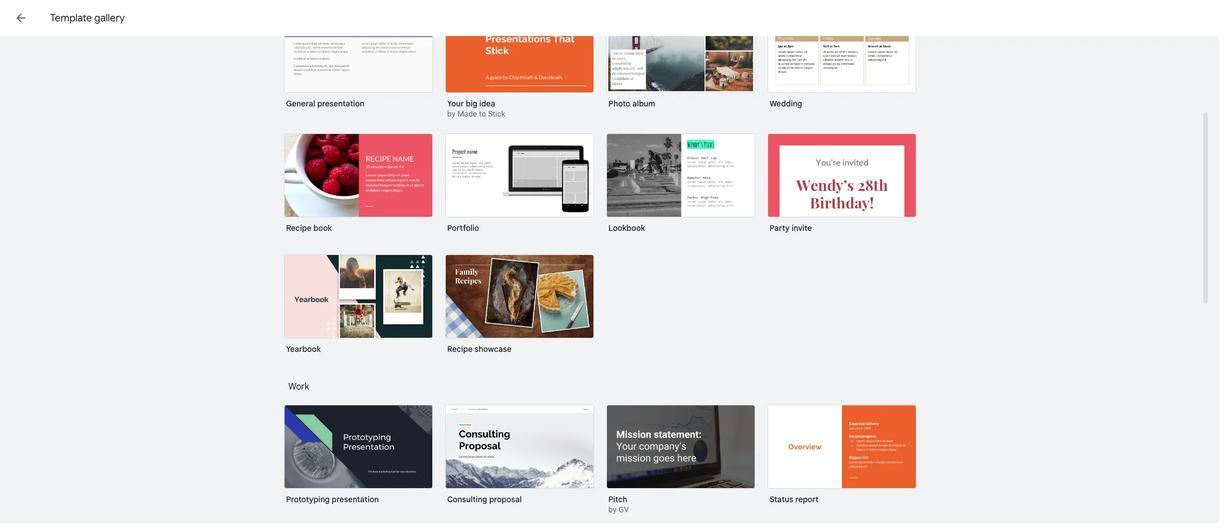 Task type: describe. For each thing, give the bounding box(es) containing it.
prototyping presentation
[[286, 495, 379, 505]]

gallery
[[94, 12, 125, 24]]

prototyping presentation option
[[284, 406, 433, 513]]

consulting proposal option
[[445, 406, 594, 513]]

wedding option
[[768, 9, 917, 117]]

yearbook option
[[284, 255, 433, 363]]

consulting
[[448, 495, 488, 505]]

photo album
[[609, 99, 656, 109]]

photo
[[609, 99, 631, 109]]

general presentation option
[[284, 9, 433, 117]]

by inside your big idea by made to stick
[[448, 109, 456, 118]]

idea
[[480, 99, 496, 109]]

your big idea option
[[445, 9, 594, 120]]

photo album option
[[607, 9, 756, 117]]

recipe for recipe book
[[286, 223, 312, 234]]

your big idea by made to stick
[[448, 99, 506, 118]]

gv
[[619, 506, 629, 515]]

recipe showcase
[[448, 345, 512, 355]]

recipe showcase option
[[445, 255, 594, 363]]

prototyping
[[286, 495, 330, 505]]

slides link
[[36, 7, 95, 32]]

to
[[479, 109, 486, 118]]

list box containing general presentation
[[284, 9, 933, 376]]

lookbook
[[609, 223, 646, 234]]

stick
[[488, 109, 506, 118]]

presentation for prototyping presentation
[[332, 495, 379, 505]]

general
[[286, 99, 316, 109]]

work list box
[[284, 406, 933, 524]]

pitch option
[[607, 406, 756, 517]]



Task type: vqa. For each thing, say whether or not it's contained in the screenshot.
presentation inside "OPTION"
yes



Task type: locate. For each thing, give the bounding box(es) containing it.
0 horizontal spatial by
[[448, 109, 456, 118]]

status
[[770, 495, 794, 505]]

choose template dialog dialog
[[0, 0, 1220, 524]]

list box
[[284, 9, 933, 376]]

presentation inside option
[[318, 99, 365, 109]]

proposal
[[490, 495, 522, 505]]

your
[[448, 99, 464, 109]]

1 horizontal spatial recipe
[[448, 345, 473, 355]]

0 horizontal spatial recipe
[[286, 223, 312, 234]]

portfolio
[[448, 223, 480, 234]]

0 vertical spatial by
[[448, 109, 456, 118]]

0 vertical spatial recipe
[[286, 223, 312, 234]]

recipe left book
[[286, 223, 312, 234]]

by down your
[[448, 109, 456, 118]]

0 vertical spatial presentation
[[318, 99, 365, 109]]

status report
[[770, 495, 819, 505]]

by
[[448, 109, 456, 118], [609, 506, 617, 515]]

slides
[[63, 10, 95, 26]]

lookbook option
[[607, 134, 756, 241]]

by inside pitch by gv
[[609, 506, 617, 515]]

party invite
[[770, 223, 812, 234]]

party invite option
[[768, 134, 917, 282]]

album
[[633, 99, 656, 109]]

party
[[770, 223, 790, 234]]

1 horizontal spatial by
[[609, 506, 617, 515]]

general presentation
[[286, 99, 365, 109]]

by left gv link
[[609, 506, 617, 515]]

status report option
[[768, 406, 917, 513]]

report
[[796, 495, 819, 505]]

presentation right prototyping
[[332, 495, 379, 505]]

presentation right general in the left top of the page
[[318, 99, 365, 109]]

template gallery
[[50, 12, 125, 24]]

presentation for general presentation
[[318, 99, 365, 109]]

work
[[288, 382, 309, 393]]

wedding
[[770, 99, 803, 109]]

pitch
[[609, 495, 628, 505]]

1 vertical spatial recipe
[[448, 345, 473, 355]]

invite
[[792, 223, 812, 234]]

recipe inside recipe showcase option
[[448, 345, 473, 355]]

presentation
[[318, 99, 365, 109], [332, 495, 379, 505]]

recipe for recipe showcase
[[448, 345, 473, 355]]

1 vertical spatial by
[[609, 506, 617, 515]]

gv link
[[619, 506, 629, 515]]

made
[[458, 109, 477, 118]]

pitch by gv
[[609, 495, 629, 515]]

recipe book
[[286, 223, 332, 234]]

1 vertical spatial presentation
[[332, 495, 379, 505]]

book
[[314, 223, 332, 234]]

recipe book option
[[284, 134, 433, 241]]

big
[[466, 99, 478, 109]]

recipe inside recipe book 'option'
[[286, 223, 312, 234]]

portfolio option
[[445, 134, 594, 241]]

consulting proposal
[[448, 495, 522, 505]]

presentation inside option
[[332, 495, 379, 505]]

template
[[50, 12, 92, 24]]

made to stick link
[[458, 109, 506, 118]]

yearbook
[[286, 345, 321, 355]]

recipe
[[286, 223, 312, 234], [448, 345, 473, 355]]

showcase
[[475, 345, 512, 355]]

recipe left showcase
[[448, 345, 473, 355]]



